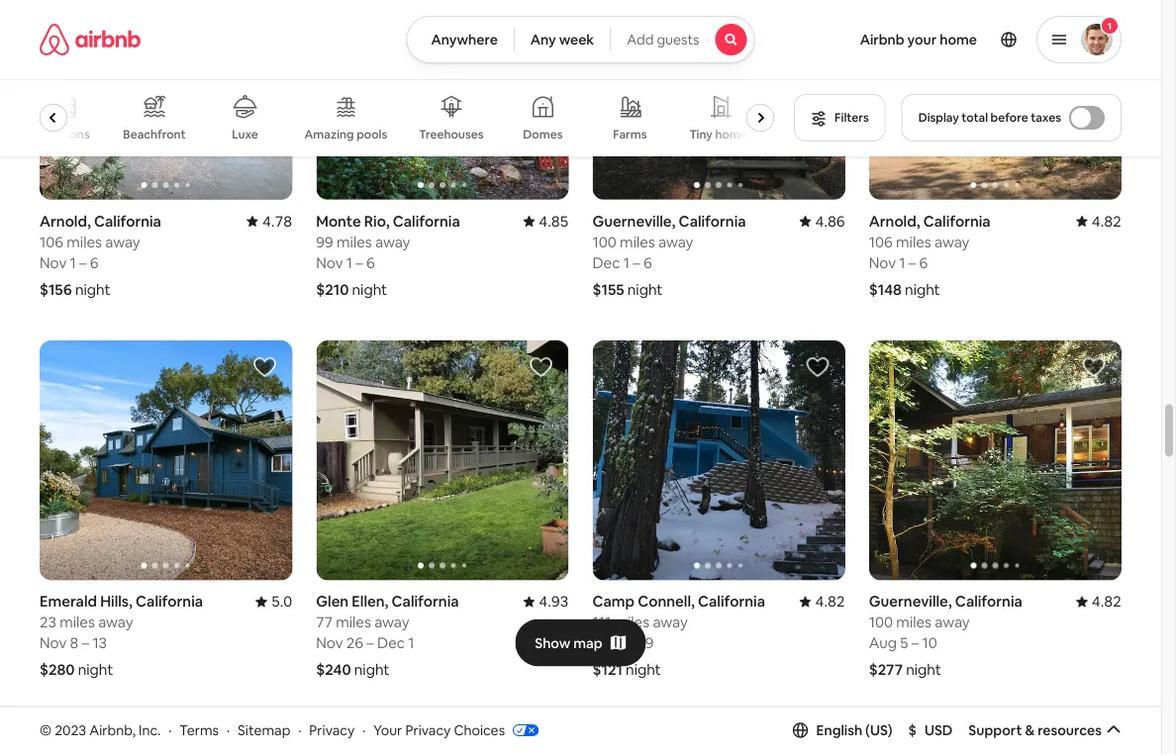 Task type: locate. For each thing, give the bounding box(es) containing it.
26
[[346, 634, 363, 653]]

nov down 77
[[316, 634, 343, 653]]

$
[[908, 721, 917, 739]]

100 for dec
[[592, 232, 617, 252]]

1 horizontal spatial guerneville,
[[869, 592, 952, 612]]

4.82 out of 5 average rating image for guerneville, california 100 miles away aug 5 – 10 $277 night
[[1076, 592, 1122, 612]]

miles
[[67, 232, 102, 252], [337, 232, 372, 252], [620, 232, 655, 252], [896, 232, 931, 252], [60, 613, 95, 632], [336, 613, 371, 632], [614, 613, 650, 632], [896, 613, 932, 632]]

1 horizontal spatial privacy
[[405, 721, 451, 739]]

nov inside emerald hills, california 23 miles away nov 8 – 13 $280 night
[[40, 634, 67, 653]]

·
[[168, 721, 172, 739], [227, 721, 230, 739], [298, 721, 301, 739], [362, 721, 366, 739]]

1 button
[[1036, 16, 1122, 63]]

–
[[79, 253, 87, 273], [356, 253, 363, 273], [633, 253, 640, 273], [909, 253, 916, 273], [82, 634, 89, 653], [367, 634, 374, 653], [635, 634, 642, 653], [911, 634, 919, 653]]

california inside the guerneville, california 100 miles away aug 5 – 10 $277 night
[[955, 592, 1022, 612]]

nov for glen ellen, california
[[316, 634, 343, 653]]

1 inside arnold, california 106 miles away nov 1 – 6 $156 night
[[70, 253, 76, 273]]

100 for aug
[[869, 613, 893, 632]]

anywhere
[[431, 31, 498, 49]]

106 inside arnold, california 106 miles away nov 1 – 6 $148 night
[[869, 232, 893, 252]]

dec up $155
[[592, 253, 620, 273]]

106
[[40, 232, 63, 252], [869, 232, 893, 252]]

– inside camp connell, california 111 miles away nov 4 – 9 $121 night
[[635, 634, 642, 653]]

night right $210 in the top of the page
[[352, 280, 387, 299]]

nov for monte rio, california
[[316, 253, 343, 273]]

guerneville, inside guerneville, california 100 miles away dec 1 – 6 $155 night
[[592, 212, 676, 231]]

0 horizontal spatial 100
[[592, 232, 617, 252]]

1 6 from the left
[[90, 253, 99, 273]]

hills,
[[100, 592, 133, 612]]

100 inside the guerneville, california 100 miles away aug 5 – 10 $277 night
[[869, 613, 893, 632]]

luxe
[[232, 127, 259, 142]]

california inside guerneville, california 100 miles away dec 1 – 6 $155 night
[[679, 212, 746, 231]]

miles inside the glen ellen, california 77 miles away nov 26 – dec 1 $240 night
[[336, 613, 371, 632]]

None search field
[[406, 16, 755, 63]]

filters
[[835, 110, 869, 125]]

6 inside guerneville, california 100 miles away dec 1 – 6 $155 night
[[643, 253, 652, 273]]

tiny
[[690, 127, 713, 142]]

arnold, inside arnold, california 106 miles away nov 1 – 6 $156 night
[[40, 212, 91, 231]]

night down the 26
[[354, 661, 389, 680]]

nov up "$148"
[[869, 253, 896, 273]]

miles up 8
[[60, 613, 95, 632]]

group
[[40, 0, 292, 200], [316, 0, 569, 200], [592, 0, 845, 200], [869, 0, 1122, 200], [36, 79, 782, 156], [40, 341, 292, 581], [316, 341, 569, 581], [592, 341, 845, 581], [869, 341, 1122, 581], [40, 721, 292, 754], [316, 721, 569, 754], [592, 721, 845, 754], [869, 721, 1122, 754]]

– inside arnold, california 106 miles away nov 1 – 6 $148 night
[[909, 253, 916, 273]]

– inside guerneville, california 100 miles away dec 1 – 6 $155 night
[[633, 253, 640, 273]]

nov inside arnold, california 106 miles away nov 1 – 6 $156 night
[[40, 253, 67, 273]]

1 horizontal spatial 100
[[869, 613, 893, 632]]

miles up "$148"
[[896, 232, 931, 252]]

6
[[90, 253, 99, 273], [366, 253, 375, 273], [643, 253, 652, 273], [919, 253, 928, 273]]

guerneville,
[[592, 212, 676, 231], [869, 592, 952, 612]]

· left privacy link
[[298, 721, 301, 739]]

camp
[[592, 592, 635, 612]]

california inside arnold, california 106 miles away nov 1 – 6 $156 night
[[94, 212, 161, 231]]

nov up $156 in the top of the page
[[40, 253, 67, 273]]

choices
[[454, 721, 505, 739]]

nov inside the glen ellen, california 77 miles away nov 26 – dec 1 $240 night
[[316, 634, 343, 653]]

inc.
[[139, 721, 161, 739]]

0 vertical spatial 100
[[592, 232, 617, 252]]

add to wishlist: berkeley, california image
[[1082, 736, 1106, 754]]

away inside camp connell, california 111 miles away nov 4 – 9 $121 night
[[653, 613, 688, 632]]

pools
[[357, 127, 388, 142]]

miles up $155
[[620, 232, 655, 252]]

arnold, for arnold, california 106 miles away nov 1 – 6 $148 night
[[869, 212, 920, 231]]

resources
[[1038, 721, 1102, 739]]

1 horizontal spatial 106
[[869, 232, 893, 252]]

away inside monte rio, california 99 miles away nov 1 – 6 $210 night
[[375, 232, 410, 252]]

profile element
[[779, 0, 1122, 79]]

100 inside guerneville, california 100 miles away dec 1 – 6 $155 night
[[592, 232, 617, 252]]

miles up 4
[[614, 613, 650, 632]]

· left your
[[362, 721, 366, 739]]

· right inc.
[[168, 721, 172, 739]]

1 · from the left
[[168, 721, 172, 739]]

106 up "$148"
[[869, 232, 893, 252]]

privacy
[[309, 721, 355, 739], [405, 721, 451, 739]]

away inside the glen ellen, california 77 miles away nov 26 – dec 1 $240 night
[[374, 613, 409, 632]]

2 arnold, from the left
[[869, 212, 920, 231]]

arnold, inside arnold, california 106 miles away nov 1 – 6 $148 night
[[869, 212, 920, 231]]

6 for $156
[[90, 253, 99, 273]]

miles down monte
[[337, 232, 372, 252]]

terms
[[179, 721, 219, 739]]

nov for camp connell, california
[[592, 634, 619, 653]]

0 horizontal spatial guerneville,
[[592, 212, 676, 231]]

0 vertical spatial dec
[[592, 253, 620, 273]]

1 privacy from the left
[[309, 721, 355, 739]]

6 inside arnold, california 106 miles away nov 1 – 6 $148 night
[[919, 253, 928, 273]]

1 106 from the left
[[40, 232, 63, 252]]

nov for emerald hills, california
[[40, 634, 67, 653]]

(us)
[[865, 721, 893, 739]]

none search field containing anywhere
[[406, 16, 755, 63]]

guerneville, inside the guerneville, california 100 miles away aug 5 – 10 $277 night
[[869, 592, 952, 612]]

0 horizontal spatial 106
[[40, 232, 63, 252]]

add to wishlist: guerneville, california image
[[529, 736, 553, 754]]

add to wishlist: guerneville, california image
[[1082, 356, 1106, 379]]

night down 9
[[626, 661, 661, 680]]

night right $155
[[627, 280, 663, 299]]

night down 13
[[78, 661, 113, 680]]

glen
[[316, 592, 349, 612]]

nov left 4
[[592, 634, 619, 653]]

domes
[[524, 127, 563, 142]]

airbnb,
[[89, 721, 136, 739]]

3 6 from the left
[[643, 253, 652, 273]]

your privacy choices
[[373, 721, 505, 739]]

1 arnold, from the left
[[40, 212, 91, 231]]

– inside the glen ellen, california 77 miles away nov 26 – dec 1 $240 night
[[367, 634, 374, 653]]

night right $156 in the top of the page
[[75, 280, 110, 299]]

1 horizontal spatial arnold,
[[869, 212, 920, 231]]

add to wishlist: camp connell, california image
[[806, 356, 829, 379]]

1 vertical spatial 100
[[869, 613, 893, 632]]

support & resources
[[968, 721, 1102, 739]]

0 horizontal spatial privacy
[[309, 721, 355, 739]]

night
[[75, 280, 110, 299], [352, 280, 387, 299], [627, 280, 663, 299], [905, 280, 940, 299], [78, 661, 113, 680], [354, 661, 389, 680], [626, 661, 661, 680], [906, 661, 941, 680]]

99
[[316, 232, 333, 252]]

night inside arnold, california 106 miles away nov 1 – 6 $156 night
[[75, 280, 110, 299]]

· right terms
[[227, 721, 230, 739]]

night inside arnold, california 106 miles away nov 1 – 6 $148 night
[[905, 280, 940, 299]]

ellen,
[[352, 592, 388, 612]]

1
[[1108, 19, 1112, 32], [70, 253, 76, 273], [346, 253, 352, 273], [623, 253, 630, 273], [899, 253, 905, 273], [408, 634, 414, 653]]

4.82 for arnold, california 106 miles away nov 1 – 6 $148 night
[[1092, 212, 1122, 231]]

show map
[[535, 634, 603, 652]]

$277
[[869, 661, 903, 680]]

2 · from the left
[[227, 721, 230, 739]]

english (us) button
[[792, 721, 893, 739]]

106 inside arnold, california 106 miles away nov 1 – 6 $156 night
[[40, 232, 63, 252]]

away
[[105, 232, 140, 252], [375, 232, 410, 252], [658, 232, 693, 252], [934, 232, 970, 252], [98, 613, 133, 632], [374, 613, 409, 632], [653, 613, 688, 632], [935, 613, 970, 632]]

dec inside guerneville, california 100 miles away dec 1 – 6 $155 night
[[592, 253, 620, 273]]

total
[[961, 110, 988, 125]]

&
[[1025, 721, 1035, 739]]

2 106 from the left
[[869, 232, 893, 252]]

guerneville, up $155
[[592, 212, 676, 231]]

miles up the 26
[[336, 613, 371, 632]]

arnold, for arnold, california 106 miles away nov 1 – 6 $156 night
[[40, 212, 91, 231]]

$280
[[40, 661, 75, 680]]

100 up $155
[[592, 232, 617, 252]]

english
[[816, 721, 862, 739]]

add to wishlist: emerald hills, california image
[[253, 356, 276, 379]]

night inside monte rio, california 99 miles away nov 1 – 6 $210 night
[[352, 280, 387, 299]]

miles up the 5
[[896, 613, 932, 632]]

home
[[940, 31, 977, 49]]

emerald hills, california 23 miles away nov 8 – 13 $280 night
[[40, 592, 203, 680]]

treehouses
[[419, 127, 484, 142]]

guerneville, for 1
[[592, 212, 676, 231]]

1 vertical spatial guerneville,
[[869, 592, 952, 612]]

nov inside camp connell, california 111 miles away nov 4 – 9 $121 night
[[592, 634, 619, 653]]

0 vertical spatial guerneville,
[[592, 212, 676, 231]]

10
[[922, 634, 937, 653]]

nov down 99
[[316, 253, 343, 273]]

0 horizontal spatial dec
[[377, 634, 405, 653]]

guests
[[657, 31, 699, 49]]

© 2023 airbnb, inc. ·
[[40, 721, 172, 739]]

privacy left your
[[309, 721, 355, 739]]

guerneville, up the 5
[[869, 592, 952, 612]]

privacy inside your privacy choices link
[[405, 721, 451, 739]]

6 inside arnold, california 106 miles away nov 1 – 6 $156 night
[[90, 253, 99, 273]]

2 6 from the left
[[366, 253, 375, 273]]

1 horizontal spatial dec
[[592, 253, 620, 273]]

sitemap
[[238, 721, 290, 739]]

miles inside arnold, california 106 miles away nov 1 – 6 $156 night
[[67, 232, 102, 252]]

4.82 out of 5 average rating image
[[1076, 212, 1122, 231], [799, 592, 845, 612], [1076, 592, 1122, 612]]

add guests
[[627, 31, 699, 49]]

106 up $156 in the top of the page
[[40, 232, 63, 252]]

4 6 from the left
[[919, 253, 928, 273]]

night inside the guerneville, california 100 miles away aug 5 – 10 $277 night
[[906, 661, 941, 680]]

show
[[535, 634, 571, 652]]

nov inside monte rio, california 99 miles away nov 1 – 6 $210 night
[[316, 253, 343, 273]]

california inside monte rio, california 99 miles away nov 1 – 6 $210 night
[[393, 212, 460, 231]]

add guests button
[[610, 16, 755, 63]]

©
[[40, 721, 52, 739]]

california inside camp connell, california 111 miles away nov 4 – 9 $121 night
[[698, 592, 765, 612]]

rio,
[[364, 212, 390, 231]]

0 horizontal spatial arnold,
[[40, 212, 91, 231]]

display total before taxes button
[[901, 94, 1122, 142]]

night inside guerneville, california 100 miles away dec 1 – 6 $155 night
[[627, 280, 663, 299]]

add
[[627, 31, 654, 49]]

california
[[94, 212, 161, 231], [393, 212, 460, 231], [679, 212, 746, 231], [923, 212, 991, 231], [136, 592, 203, 612], [392, 592, 459, 612], [698, 592, 765, 612], [955, 592, 1022, 612]]

airbnb
[[860, 31, 904, 49]]

miles up $156 in the top of the page
[[67, 232, 102, 252]]

dec right the 26
[[377, 634, 405, 653]]

2023
[[55, 721, 86, 739]]

1 vertical spatial dec
[[377, 634, 405, 653]]

100 up aug
[[869, 613, 893, 632]]

amazing
[[305, 127, 354, 142]]

night down 10
[[906, 661, 941, 680]]

9
[[645, 634, 654, 653]]

monte
[[316, 212, 361, 231]]

arnold, up $156 in the top of the page
[[40, 212, 91, 231]]

nov left 8
[[40, 634, 67, 653]]

arnold, right 4.86
[[869, 212, 920, 231]]

miles inside monte rio, california 99 miles away nov 1 – 6 $210 night
[[337, 232, 372, 252]]

night right "$148"
[[905, 280, 940, 299]]

1 inside guerneville, california 100 miles away dec 1 – 6 $155 night
[[623, 253, 630, 273]]

2 privacy from the left
[[405, 721, 451, 739]]

airbnb your home link
[[848, 19, 989, 60]]

miles inside the guerneville, california 100 miles away aug 5 – 10 $277 night
[[896, 613, 932, 632]]

– inside arnold, california 106 miles away nov 1 – 6 $156 night
[[79, 253, 87, 273]]

privacy right your
[[405, 721, 451, 739]]



Task type: vqa. For each thing, say whether or not it's contained in the screenshot.
the California inside the 'Camp Connell, California 111 miles away Nov 4 – 9 $121 night'
yes



Task type: describe. For each thing, give the bounding box(es) containing it.
6 for $155
[[643, 253, 652, 273]]

connell,
[[638, 592, 695, 612]]

night inside emerald hills, california 23 miles away nov 8 – 13 $280 night
[[78, 661, 113, 680]]

away inside guerneville, california 100 miles away dec 1 – 6 $155 night
[[658, 232, 693, 252]]

miles inside emerald hills, california 23 miles away nov 8 – 13 $280 night
[[60, 613, 95, 632]]

show map button
[[515, 619, 646, 667]]

1 inside monte rio, california 99 miles away nov 1 – 6 $210 night
[[346, 253, 352, 273]]

usd
[[925, 721, 953, 739]]

away inside emerald hills, california 23 miles away nov 8 – 13 $280 night
[[98, 613, 133, 632]]

4.93
[[539, 592, 569, 612]]

106 for arnold, california 106 miles away nov 1 – 6 $156 night
[[40, 232, 63, 252]]

aug
[[869, 634, 897, 653]]

miles inside guerneville, california 100 miles away dec 1 – 6 $155 night
[[620, 232, 655, 252]]

miles inside camp connell, california 111 miles away nov 4 – 9 $121 night
[[614, 613, 650, 632]]

anywhere button
[[406, 16, 515, 63]]

4 · from the left
[[362, 721, 366, 739]]

4.78 out of 5 average rating image
[[247, 212, 292, 231]]

4.93 out of 5 average rating image
[[523, 592, 569, 612]]

taxes
[[1031, 110, 1061, 125]]

106 for arnold, california 106 miles away nov 1 – 6 $148 night
[[869, 232, 893, 252]]

6 for $148
[[919, 253, 928, 273]]

1 inside the glen ellen, california 77 miles away nov 26 – dec 1 $240 night
[[408, 634, 414, 653]]

any
[[530, 31, 556, 49]]

farms
[[614, 127, 647, 142]]

5
[[900, 634, 908, 653]]

guerneville, for 5
[[869, 592, 952, 612]]

4.86 out of 5 average rating image
[[799, 212, 845, 231]]

5.0 out of 5 average rating image
[[255, 592, 292, 612]]

before
[[991, 110, 1028, 125]]

4
[[623, 634, 631, 653]]

6 inside monte rio, california 99 miles away nov 1 – 6 $210 night
[[366, 253, 375, 273]]

$210
[[316, 280, 349, 299]]

privacy link
[[309, 721, 355, 739]]

homes
[[716, 127, 753, 142]]

guerneville, california 100 miles away aug 5 – 10 $277 night
[[869, 592, 1022, 680]]

4.86
[[815, 212, 845, 231]]

4.85 out of 5 average rating image
[[523, 212, 569, 231]]

77
[[316, 613, 333, 632]]

4.78
[[262, 212, 292, 231]]

1 inside dropdown button
[[1108, 19, 1112, 32]]

beachfront
[[124, 127, 186, 142]]

$155
[[592, 280, 624, 299]]

4.82 for guerneville, california 100 miles away aug 5 – 10 $277 night
[[1092, 592, 1122, 612]]

week
[[559, 31, 594, 49]]

away inside arnold, california 106 miles away nov 1 – 6 $148 night
[[934, 232, 970, 252]]

23
[[40, 613, 56, 632]]

guerneville, california 100 miles away dec 1 – 6 $155 night
[[592, 212, 746, 299]]

support
[[968, 721, 1022, 739]]

5.0
[[271, 592, 292, 612]]

4.82 out of 5 average rating image for camp connell, california 111 miles away nov 4 – 9 $121 night
[[799, 592, 845, 612]]

$ usd
[[908, 721, 953, 739]]

3 · from the left
[[298, 721, 301, 739]]

nov inside arnold, california 106 miles away nov 1 – 6 $148 night
[[869, 253, 896, 273]]

miles inside arnold, california 106 miles away nov 1 – 6 $148 night
[[896, 232, 931, 252]]

map
[[573, 634, 603, 652]]

english (us)
[[816, 721, 893, 739]]

– inside emerald hills, california 23 miles away nov 8 – 13 $280 night
[[82, 634, 89, 653]]

$121
[[592, 661, 623, 680]]

night inside camp connell, california 111 miles away nov 4 – 9 $121 night
[[626, 661, 661, 680]]

mansions
[[38, 127, 90, 142]]

add to wishlist: pacific grove, california image
[[806, 736, 829, 754]]

glen ellen, california 77 miles away nov 26 – dec 1 $240 night
[[316, 592, 459, 680]]

support & resources button
[[968, 721, 1122, 739]]

california inside the glen ellen, california 77 miles away nov 26 – dec 1 $240 night
[[392, 592, 459, 612]]

arnold, california 106 miles away nov 1 – 6 $148 night
[[869, 212, 991, 299]]

any week
[[530, 31, 594, 49]]

display
[[918, 110, 959, 125]]

sitemap link
[[238, 721, 290, 739]]

– inside the guerneville, california 100 miles away aug 5 – 10 $277 night
[[911, 634, 919, 653]]

$148
[[869, 280, 902, 299]]

filters button
[[794, 94, 886, 142]]

4.82 for camp connell, california 111 miles away nov 4 – 9 $121 night
[[815, 592, 845, 612]]

your privacy choices link
[[373, 721, 539, 740]]

4.85
[[539, 212, 569, 231]]

1 inside arnold, california 106 miles away nov 1 – 6 $148 night
[[899, 253, 905, 273]]

tiny homes
[[690, 127, 753, 142]]

arnold, california 106 miles away nov 1 – 6 $156 night
[[40, 212, 161, 299]]

camp connell, california 111 miles away nov 4 – 9 $121 night
[[592, 592, 765, 680]]

group containing mansions
[[36, 79, 782, 156]]

display total before taxes
[[918, 110, 1061, 125]]

$156
[[40, 280, 72, 299]]

any week button
[[514, 16, 611, 63]]

8
[[70, 634, 79, 653]]

emerald
[[40, 592, 97, 612]]

4.82 out of 5 average rating image for arnold, california 106 miles away nov 1 – 6 $148 night
[[1076, 212, 1122, 231]]

add to wishlist: glen ellen, california image
[[529, 356, 553, 379]]

– inside monte rio, california 99 miles away nov 1 – 6 $210 night
[[356, 253, 363, 273]]

111
[[592, 613, 611, 632]]

amazing pools
[[305, 127, 388, 142]]

away inside arnold, california 106 miles away nov 1 – 6 $156 night
[[105, 232, 140, 252]]

13
[[92, 634, 107, 653]]

california inside arnold, california 106 miles away nov 1 – 6 $148 night
[[923, 212, 991, 231]]

$240
[[316, 661, 351, 680]]

monte rio, california 99 miles away nov 1 – 6 $210 night
[[316, 212, 460, 299]]

dec inside the glen ellen, california 77 miles away nov 26 – dec 1 $240 night
[[377, 634, 405, 653]]

your
[[373, 721, 402, 739]]

away inside the guerneville, california 100 miles away aug 5 – 10 $277 night
[[935, 613, 970, 632]]

terms · sitemap · privacy
[[179, 721, 355, 739]]

california inside emerald hills, california 23 miles away nov 8 – 13 $280 night
[[136, 592, 203, 612]]

your
[[907, 31, 937, 49]]

add to wishlist: arnold, california image
[[253, 736, 276, 754]]

airbnb your home
[[860, 31, 977, 49]]

night inside the glen ellen, california 77 miles away nov 26 – dec 1 $240 night
[[354, 661, 389, 680]]



